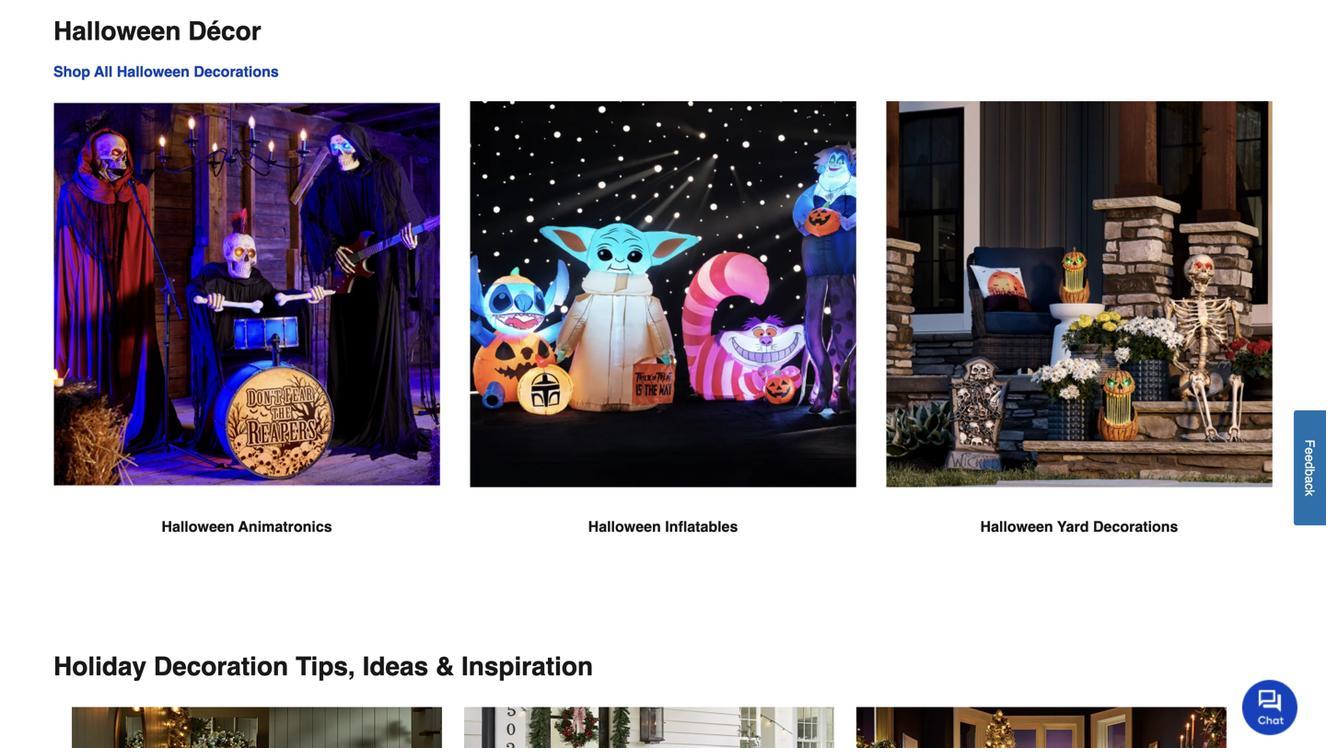 Task type: locate. For each thing, give the bounding box(es) containing it.
shop all halloween decorations link
[[53, 63, 279, 80]]

halloween inside "link"
[[981, 519, 1054, 536]]

0 vertical spatial decorations
[[194, 63, 279, 80]]

halloween inflatables link
[[470, 101, 857, 583]]

holiday decoration tips, ideas & inspiration
[[53, 653, 593, 682]]

b
[[1303, 469, 1318, 477]]

1 vertical spatial decorations
[[1093, 519, 1179, 536]]

decorations right yard
[[1093, 519, 1179, 536]]

halloween yard decorations including a skeleton, tombstone, and white and yellow flowers. image
[[886, 101, 1273, 488]]

c
[[1303, 484, 1318, 490]]

halloween up the all on the left of page
[[53, 17, 181, 46]]

a
[[1303, 477, 1318, 484]]

a front porch decorated with holiday garland, string lights and a red and green welcome mat. image
[[464, 708, 835, 749]]

halloween left yard
[[981, 519, 1054, 536]]

halloween animatronics
[[162, 519, 332, 536]]

halloween décor
[[53, 17, 261, 46]]

holiday
[[53, 653, 147, 682]]

halloween
[[53, 17, 181, 46], [117, 63, 190, 80], [162, 519, 234, 536], [588, 519, 661, 536], [981, 519, 1054, 536]]

shop all halloween decorations
[[53, 63, 279, 80]]

e up b
[[1303, 455, 1318, 462]]

f
[[1303, 440, 1318, 448]]

halloween down "halloween décor"
[[117, 63, 190, 80]]

0 horizontal spatial decorations
[[194, 63, 279, 80]]

halloween for halloween inflatables
[[588, 519, 661, 536]]

a woman in a red plaid jacket shopping for a live christmas tree. image
[[1249, 708, 1326, 749]]

e
[[1303, 448, 1318, 455], [1303, 455, 1318, 462]]

décor
[[188, 17, 261, 46]]

animatronics
[[238, 519, 332, 536]]

assorted halloween inflatables including yoda and a cheshire cat. image
[[470, 101, 857, 488]]

tips,
[[296, 653, 355, 682]]

e up d
[[1303, 448, 1318, 455]]

1 horizontal spatial decorations
[[1093, 519, 1179, 536]]

k
[[1303, 490, 1318, 497]]

d
[[1303, 462, 1318, 469]]

decorations
[[194, 63, 279, 80], [1093, 519, 1179, 536]]

a city apartment decorated with a christmas tree, lighted garland and candles. image
[[857, 708, 1227, 749]]

&
[[436, 653, 454, 682]]

decorations down décor
[[194, 63, 279, 80]]

f e e d b a c k button
[[1294, 411, 1326, 526]]

halloween left inflatables
[[588, 519, 661, 536]]

halloween for halloween yard decorations
[[981, 519, 1054, 536]]

halloween left animatronics
[[162, 519, 234, 536]]



Task type: describe. For each thing, give the bounding box(es) containing it.
a home entryway decorated for christmas with lighted wreath, garland, and a prelit christmas tree. image
[[72, 708, 442, 749]]

inflatables
[[665, 519, 738, 536]]

chat invite button image
[[1243, 680, 1299, 736]]

2 e from the top
[[1303, 455, 1318, 462]]

halloween yard decorations link
[[886, 101, 1273, 583]]

scary animated skeleton band on the porch of a home. image
[[53, 101, 440, 488]]

ideas
[[363, 653, 428, 682]]

shop
[[53, 63, 90, 80]]

f e e d b a c k
[[1303, 440, 1318, 497]]

1 e from the top
[[1303, 448, 1318, 455]]

halloween for halloween décor
[[53, 17, 181, 46]]

halloween animatronics link
[[53, 101, 440, 583]]

decoration
[[154, 653, 288, 682]]

halloween for halloween animatronics
[[162, 519, 234, 536]]

halloween inflatables
[[588, 519, 738, 536]]

inspiration
[[461, 653, 593, 682]]

all
[[94, 63, 113, 80]]

decorations inside "link"
[[1093, 519, 1179, 536]]

yard
[[1057, 519, 1089, 536]]

halloween yard decorations
[[981, 519, 1179, 536]]



Task type: vqa. For each thing, say whether or not it's contained in the screenshot.
See
no



